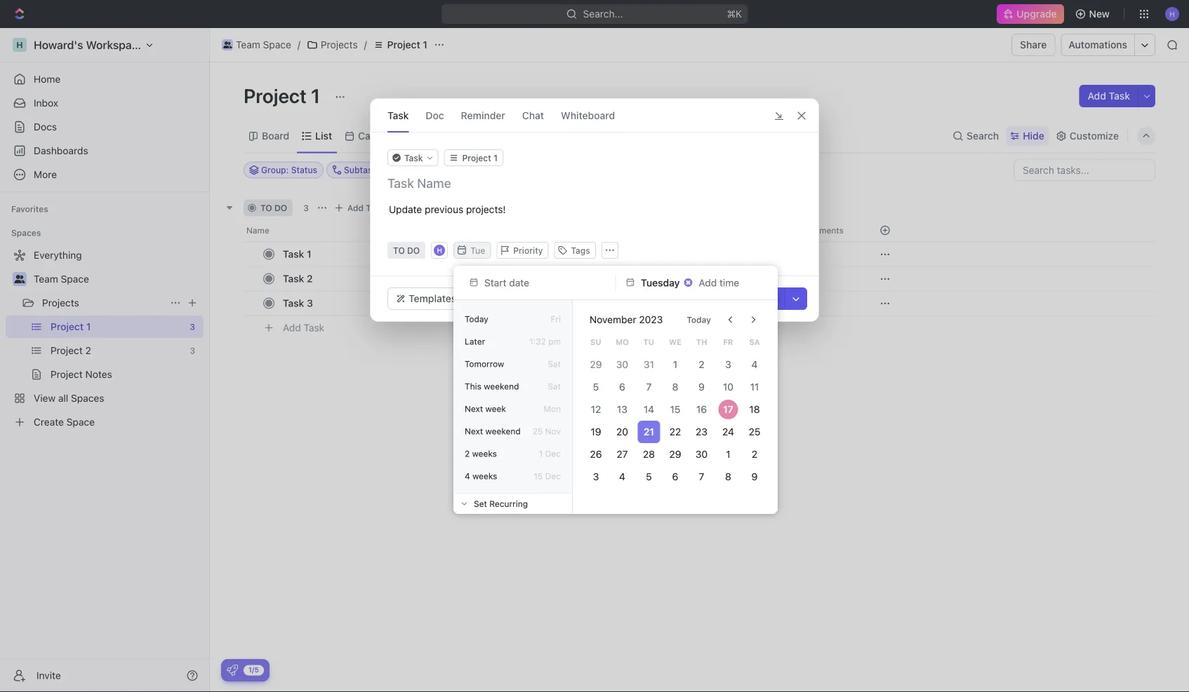 Task type: vqa. For each thing, say whether or not it's contained in the screenshot.


Task type: locate. For each thing, give the bounding box(es) containing it.
board link
[[259, 126, 289, 146]]

add task button up customize
[[1079, 85, 1139, 107]]

task 3 link
[[279, 293, 486, 314]]

add task up customize
[[1088, 90, 1130, 102]]

1 vertical spatial weekend
[[485, 427, 521, 437]]

2 vertical spatial add task
[[283, 322, 324, 334]]

1 horizontal spatial today
[[687, 315, 711, 325]]

1 vertical spatial 15
[[534, 472, 543, 482]]

0 vertical spatial projects link
[[303, 36, 361, 53]]

30 down mo
[[616, 359, 628, 371]]

1 vertical spatial next
[[465, 427, 483, 437]]

0 horizontal spatial project 1
[[244, 84, 325, 107]]

1 vertical spatial project 1
[[244, 84, 325, 107]]

3
[[303, 203, 309, 213], [307, 298, 313, 309], [725, 359, 731, 371], [593, 471, 599, 483]]

0 vertical spatial dec
[[545, 449, 561, 459]]

0 vertical spatial sat
[[548, 359, 561, 369]]

0 horizontal spatial team space link
[[34, 268, 201, 291]]

8 down 'we'
[[672, 381, 678, 393]]

0 vertical spatial add
[[1088, 90, 1106, 102]]

‎task for ‎task 1
[[283, 248, 304, 260]]

dialog
[[370, 98, 819, 322]]

6 down '22'
[[672, 471, 678, 483]]

space right user group icon
[[263, 39, 291, 51]]

‎task 2 link
[[279, 269, 486, 289]]

dec down nov
[[545, 449, 561, 459]]

0 horizontal spatial projects
[[42, 297, 79, 309]]

we
[[669, 338, 681, 347]]

0 vertical spatial 5
[[593, 381, 599, 393]]

1 next from the top
[[465, 404, 483, 414]]

0 horizontal spatial team
[[34, 273, 58, 285]]

team space right user group icon
[[236, 39, 291, 51]]

1 horizontal spatial 25
[[749, 426, 761, 438]]

2023
[[639, 314, 663, 326]]

next up 2 weeks
[[465, 427, 483, 437]]

15 for 15 dec
[[534, 472, 543, 482]]

7 down 31
[[646, 381, 652, 393]]

search...
[[583, 8, 623, 20]]

add for the top the add task button
[[1088, 90, 1106, 102]]

th
[[696, 338, 707, 347]]

29 down '22'
[[669, 449, 681, 460]]

8 down 24
[[725, 471, 731, 483]]

0 vertical spatial 15
[[670, 404, 680, 416]]

next for next week
[[465, 404, 483, 414]]

su
[[590, 338, 601, 347]]

26
[[590, 449, 602, 460]]

0 vertical spatial projects
[[321, 39, 358, 51]]

0 horizontal spatial team space
[[34, 273, 89, 285]]

0 vertical spatial project
[[387, 39, 420, 51]]

add task left update
[[347, 203, 384, 213]]

team right user group icon
[[236, 39, 260, 51]]

add up customize
[[1088, 90, 1106, 102]]

team space right user group image on the top left of the page
[[34, 273, 89, 285]]

1 vertical spatial 7
[[699, 471, 704, 483]]

2 horizontal spatial add task
[[1088, 90, 1130, 102]]

new button
[[1069, 3, 1118, 25]]

today inside button
[[687, 315, 711, 325]]

update
[[389, 204, 422, 215]]

1 horizontal spatial project 1
[[387, 39, 427, 51]]

task inside 'link'
[[283, 298, 304, 309]]

5 up 12 at the bottom of the page
[[593, 381, 599, 393]]

gantt
[[426, 130, 452, 142]]

onboarding checklist button element
[[227, 665, 238, 677]]

space
[[263, 39, 291, 51], [61, 273, 89, 285]]

1 horizontal spatial space
[[263, 39, 291, 51]]

1 vertical spatial project
[[244, 84, 307, 107]]

0 vertical spatial weekend
[[484, 382, 519, 392]]

15 down 1 dec at the left bottom of the page
[[534, 472, 543, 482]]

1 horizontal spatial 6
[[672, 471, 678, 483]]

10
[[723, 381, 733, 393]]

3 up 10
[[725, 359, 731, 371]]

9 down 18
[[752, 471, 758, 483]]

next for next weekend
[[465, 427, 483, 437]]

2 down th
[[699, 359, 705, 371]]

team right user group image on the top left of the page
[[34, 273, 58, 285]]

1 vertical spatial projects
[[42, 297, 79, 309]]

30 down 23
[[696, 449, 708, 460]]

create task
[[722, 293, 777, 305]]

add task button
[[1079, 85, 1139, 107], [330, 200, 390, 217], [277, 320, 330, 337]]

search button
[[948, 126, 1003, 146]]

25 left nov
[[533, 427, 543, 437]]

fr
[[723, 338, 733, 347]]

7
[[646, 381, 652, 393], [699, 471, 704, 483]]

0 vertical spatial team space link
[[218, 36, 295, 53]]

today up later
[[465, 314, 488, 324]]

mo
[[616, 338, 629, 347]]

4 down the 27
[[619, 471, 625, 483]]

4 up 11
[[752, 359, 758, 371]]

1 vertical spatial sat
[[548, 382, 561, 392]]

automations
[[1069, 39, 1127, 51]]

3 down ‎task 2
[[307, 298, 313, 309]]

tree containing team space
[[6, 244, 204, 434]]

1 vertical spatial weeks
[[472, 472, 497, 482]]

project 1
[[387, 39, 427, 51], [244, 84, 325, 107]]

‎task
[[283, 248, 304, 260], [283, 273, 304, 285]]

weeks down 2 weeks
[[472, 472, 497, 482]]

0 horizontal spatial projects link
[[42, 292, 164, 314]]

1 horizontal spatial /
[[364, 39, 367, 51]]

dec for 1 dec
[[545, 449, 561, 459]]

task inside "button"
[[756, 293, 777, 305]]

0 horizontal spatial 4
[[465, 472, 470, 482]]

1 / from the left
[[297, 39, 300, 51]]

0 vertical spatial team space
[[236, 39, 291, 51]]

share button
[[1012, 34, 1055, 56]]

update previous projects!
[[389, 204, 506, 215]]

1 horizontal spatial 15
[[670, 404, 680, 416]]

2 up task 3
[[307, 273, 313, 285]]

weekend down week
[[485, 427, 521, 437]]

0 horizontal spatial 25
[[533, 427, 543, 437]]

weekend up week
[[484, 382, 519, 392]]

automations button
[[1062, 34, 1134, 55]]

projects link inside tree
[[42, 292, 164, 314]]

sat
[[548, 359, 561, 369], [548, 382, 561, 392]]

15 up '22'
[[670, 404, 680, 416]]

7 down 23
[[699, 471, 704, 483]]

1 horizontal spatial 5
[[646, 471, 652, 483]]

15
[[670, 404, 680, 416], [534, 472, 543, 482]]

2 vertical spatial add
[[283, 322, 301, 334]]

team
[[236, 39, 260, 51], [34, 273, 58, 285]]

1 sat from the top
[[548, 359, 561, 369]]

dec down 1 dec at the left bottom of the page
[[545, 472, 561, 482]]

2 ‎task from the top
[[283, 273, 304, 285]]

today up th
[[687, 315, 711, 325]]

this weekend
[[465, 382, 519, 392]]

‎task for ‎task 2
[[283, 273, 304, 285]]

0 vertical spatial space
[[263, 39, 291, 51]]

0 horizontal spatial project
[[244, 84, 307, 107]]

add task button up ‎task 1 link
[[330, 200, 390, 217]]

1 vertical spatial 8
[[725, 471, 731, 483]]

docs link
[[6, 116, 204, 138]]

1 horizontal spatial add task
[[347, 203, 384, 213]]

1 vertical spatial 5
[[646, 471, 652, 483]]

add left update
[[347, 203, 364, 213]]

6
[[619, 381, 625, 393], [672, 471, 678, 483]]

task right create
[[756, 293, 777, 305]]

1 vertical spatial add
[[347, 203, 364, 213]]

2 / from the left
[[364, 39, 367, 51]]

0 horizontal spatial 7
[[646, 381, 652, 393]]

add down task 3
[[283, 322, 301, 334]]

29 down the su
[[590, 359, 602, 371]]

2 next from the top
[[465, 427, 483, 437]]

create task button
[[714, 288, 785, 310]]

task up 'calendar'
[[387, 109, 409, 121]]

calendar
[[358, 130, 400, 142]]

task left update
[[366, 203, 384, 213]]

1 ‎task from the top
[[283, 248, 304, 260]]

0 vertical spatial add task
[[1088, 90, 1130, 102]]

25
[[749, 426, 761, 438], [533, 427, 543, 437]]

2 sat from the top
[[548, 382, 561, 392]]

6 up 13
[[619, 381, 625, 393]]

Task Name text field
[[387, 175, 804, 192]]

1 horizontal spatial team
[[236, 39, 260, 51]]

0 horizontal spatial 5
[[593, 381, 599, 393]]

0 vertical spatial 29
[[590, 359, 602, 371]]

‎task up ‎task 2
[[283, 248, 304, 260]]

0 vertical spatial ‎task
[[283, 248, 304, 260]]

user group image
[[14, 275, 25, 284]]

list link
[[312, 126, 332, 146]]

nov
[[545, 427, 561, 437]]

Start date text field
[[484, 277, 596, 289]]

30
[[616, 359, 628, 371], [696, 449, 708, 460]]

sat up mon
[[548, 382, 561, 392]]

2 horizontal spatial add
[[1088, 90, 1106, 102]]

0 vertical spatial 8
[[672, 381, 678, 393]]

0 horizontal spatial 15
[[534, 472, 543, 482]]

5
[[593, 381, 599, 393], [646, 471, 652, 483]]

1:32 pm
[[529, 337, 561, 347]]

projects inside tree
[[42, 297, 79, 309]]

next left week
[[465, 404, 483, 414]]

9
[[699, 381, 705, 393], [752, 471, 758, 483]]

Due date text field
[[641, 277, 680, 289]]

2
[[307, 273, 313, 285], [699, 359, 705, 371], [752, 449, 758, 460], [465, 449, 470, 459]]

team space
[[236, 39, 291, 51], [34, 273, 89, 285]]

1 horizontal spatial projects
[[321, 39, 358, 51]]

24
[[722, 426, 734, 438]]

17
[[723, 404, 733, 416]]

1 vertical spatial dec
[[545, 472, 561, 482]]

new
[[1089, 8, 1110, 20]]

0 vertical spatial weeks
[[472, 449, 497, 459]]

team space link
[[218, 36, 295, 53], [34, 268, 201, 291]]

0 horizontal spatial 6
[[619, 381, 625, 393]]

15 for 15
[[670, 404, 680, 416]]

5 down 28 at the right bottom
[[646, 471, 652, 483]]

12
[[591, 404, 601, 416]]

weeks for 2 weeks
[[472, 449, 497, 459]]

task down ‎task 2
[[283, 298, 304, 309]]

1 horizontal spatial projects link
[[303, 36, 361, 53]]

0 horizontal spatial space
[[61, 273, 89, 285]]

do
[[274, 203, 287, 213]]

1 vertical spatial add task
[[347, 203, 384, 213]]

1 vertical spatial ‎task
[[283, 273, 304, 285]]

2 horizontal spatial 4
[[752, 359, 758, 371]]

0 horizontal spatial 9
[[699, 381, 705, 393]]

reminder button
[[461, 99, 505, 132]]

21
[[643, 426, 654, 438]]

1 vertical spatial team space link
[[34, 268, 201, 291]]

1 vertical spatial team space
[[34, 273, 89, 285]]

add task down task 3
[[283, 322, 324, 334]]

1 vertical spatial 29
[[669, 449, 681, 460]]

25 down 18
[[749, 426, 761, 438]]

1 dec from the top
[[545, 449, 561, 459]]

team inside sidebar navigation
[[34, 273, 58, 285]]

1 vertical spatial projects link
[[42, 292, 164, 314]]

0 horizontal spatial 29
[[590, 359, 602, 371]]

customize button
[[1051, 126, 1123, 146]]

4 weeks
[[465, 472, 497, 482]]

home link
[[6, 68, 204, 91]]

25 for 25
[[749, 426, 761, 438]]

0 vertical spatial 30
[[616, 359, 628, 371]]

sat down the pm
[[548, 359, 561, 369]]

fri
[[551, 314, 561, 324]]

2 dec from the top
[[545, 472, 561, 482]]

week
[[485, 404, 506, 414]]

1 horizontal spatial 9
[[752, 471, 758, 483]]

‎task down ‎task 1
[[283, 273, 304, 285]]

later
[[465, 337, 485, 347]]

1 vertical spatial space
[[61, 273, 89, 285]]

20
[[616, 426, 628, 438]]

share
[[1020, 39, 1047, 51]]

27
[[617, 449, 628, 460]]

space right user group image on the top left of the page
[[61, 273, 89, 285]]

weekend for next weekend
[[485, 427, 521, 437]]

tree
[[6, 244, 204, 434]]

sa
[[749, 338, 760, 347]]

1 vertical spatial team
[[34, 273, 58, 285]]

weeks up the 4 weeks
[[472, 449, 497, 459]]

0 vertical spatial next
[[465, 404, 483, 414]]

4 down 2 weeks
[[465, 472, 470, 482]]

0 vertical spatial 9
[[699, 381, 705, 393]]

dialog containing task
[[370, 98, 819, 322]]

next
[[465, 404, 483, 414], [465, 427, 483, 437]]

add task button down task 3
[[277, 320, 330, 337]]

0 vertical spatial add task button
[[1079, 85, 1139, 107]]

9 up 16
[[699, 381, 705, 393]]

1 horizontal spatial 30
[[696, 449, 708, 460]]

weekend for this weekend
[[484, 382, 519, 392]]

0 horizontal spatial add
[[283, 322, 301, 334]]

add
[[1088, 90, 1106, 102], [347, 203, 364, 213], [283, 322, 301, 334]]

projects link
[[303, 36, 361, 53], [42, 292, 164, 314]]

0 horizontal spatial /
[[297, 39, 300, 51]]



Task type: describe. For each thing, give the bounding box(es) containing it.
set recurring
[[474, 499, 528, 509]]

16
[[696, 404, 707, 416]]

customize
[[1070, 130, 1119, 142]]

1 horizontal spatial 8
[[725, 471, 731, 483]]

inbox
[[34, 97, 58, 109]]

0 vertical spatial 7
[[646, 381, 652, 393]]

1 horizontal spatial add
[[347, 203, 364, 213]]

2 up the 4 weeks
[[465, 449, 470, 459]]

november
[[590, 314, 636, 326]]

⌘k
[[727, 8, 742, 20]]

1 horizontal spatial 29
[[669, 449, 681, 460]]

task 3
[[283, 298, 313, 309]]

dashboards
[[34, 145, 88, 157]]

18
[[749, 404, 760, 416]]

3 right do
[[303, 203, 309, 213]]

hide button
[[1006, 126, 1049, 146]]

upgrade
[[1017, 8, 1057, 20]]

1 vertical spatial 6
[[672, 471, 678, 483]]

‎task 1 link
[[279, 244, 486, 265]]

19
[[591, 426, 601, 438]]

sat for this weekend
[[548, 382, 561, 392]]

project 1 link
[[370, 36, 431, 53]]

task button
[[387, 99, 409, 132]]

3 inside 'link'
[[307, 298, 313, 309]]

projects!
[[466, 204, 506, 215]]

Search tasks... text field
[[1014, 160, 1155, 181]]

table
[[478, 130, 503, 142]]

recurring
[[489, 499, 528, 509]]

0 horizontal spatial today
[[465, 314, 488, 324]]

onboarding checklist button image
[[227, 665, 238, 677]]

28
[[643, 449, 655, 460]]

favorites button
[[6, 201, 54, 218]]

board
[[262, 130, 289, 142]]

1 vertical spatial 9
[[752, 471, 758, 483]]

reminder
[[461, 109, 505, 121]]

23
[[696, 426, 708, 438]]

add for the bottom the add task button
[[283, 322, 301, 334]]

0 horizontal spatial 30
[[616, 359, 628, 371]]

1 horizontal spatial team space link
[[218, 36, 295, 53]]

gantt link
[[423, 126, 452, 146]]

25 for 25 nov
[[533, 427, 543, 437]]

tree inside sidebar navigation
[[6, 244, 204, 434]]

1 vertical spatial 30
[[696, 449, 708, 460]]

task down task 3
[[304, 322, 324, 334]]

tomorrow
[[465, 359, 504, 369]]

next week
[[465, 404, 506, 414]]

dec for 15 dec
[[545, 472, 561, 482]]

1 vertical spatial add task button
[[330, 200, 390, 217]]

2 weeks
[[465, 449, 497, 459]]

space inside sidebar navigation
[[61, 273, 89, 285]]

1 horizontal spatial 4
[[619, 471, 625, 483]]

calendar link
[[355, 126, 400, 146]]

upgrade link
[[997, 4, 1064, 24]]

1 dec
[[539, 449, 561, 459]]

‎task 2
[[283, 273, 313, 285]]

to do
[[260, 203, 287, 213]]

1/5
[[248, 666, 259, 675]]

whiteboard button
[[561, 99, 615, 132]]

this
[[465, 382, 481, 392]]

hide
[[1023, 130, 1044, 142]]

3 down 26
[[593, 471, 599, 483]]

chat button
[[522, 99, 544, 132]]

doc
[[426, 109, 444, 121]]

0 vertical spatial team
[[236, 39, 260, 51]]

doc button
[[426, 99, 444, 132]]

11
[[750, 381, 759, 393]]

spaces
[[11, 228, 41, 238]]

2 vertical spatial add task button
[[277, 320, 330, 337]]

inbox link
[[6, 92, 204, 114]]

‎task 1
[[283, 248, 311, 260]]

15 dec
[[534, 472, 561, 482]]

to
[[260, 203, 272, 213]]

set
[[474, 499, 487, 509]]

weeks for 4 weeks
[[472, 472, 497, 482]]

2 down 18
[[752, 449, 758, 460]]

tu
[[643, 338, 654, 347]]

31
[[644, 359, 654, 371]]

previous
[[425, 204, 463, 215]]

home
[[34, 73, 61, 85]]

whiteboard
[[561, 109, 615, 121]]

favorites
[[11, 204, 48, 214]]

1 horizontal spatial team space
[[236, 39, 291, 51]]

list
[[315, 130, 332, 142]]

0 horizontal spatial 8
[[672, 381, 678, 393]]

sidebar navigation
[[0, 28, 210, 693]]

13
[[617, 404, 628, 416]]

Add time text field
[[699, 277, 741, 289]]

22
[[669, 426, 681, 438]]

task up customize
[[1109, 90, 1130, 102]]

today button
[[678, 309, 719, 331]]

0 horizontal spatial add task
[[283, 322, 324, 334]]

table link
[[475, 126, 503, 146]]

0 vertical spatial 6
[[619, 381, 625, 393]]

1 horizontal spatial 7
[[699, 471, 704, 483]]

search
[[967, 130, 999, 142]]

user group image
[[223, 41, 232, 48]]

1 horizontal spatial project
[[387, 39, 420, 51]]

create
[[722, 293, 753, 305]]

0 vertical spatial project 1
[[387, 39, 427, 51]]

sat for tomorrow
[[548, 359, 561, 369]]

1:32
[[529, 337, 546, 347]]

chat
[[522, 109, 544, 121]]

pm
[[548, 337, 561, 347]]

team space inside sidebar navigation
[[34, 273, 89, 285]]

docs
[[34, 121, 57, 133]]

next weekend
[[465, 427, 521, 437]]

mon
[[544, 404, 561, 414]]

invite
[[36, 670, 61, 682]]

dashboards link
[[6, 140, 204, 162]]

25 nov
[[533, 427, 561, 437]]



